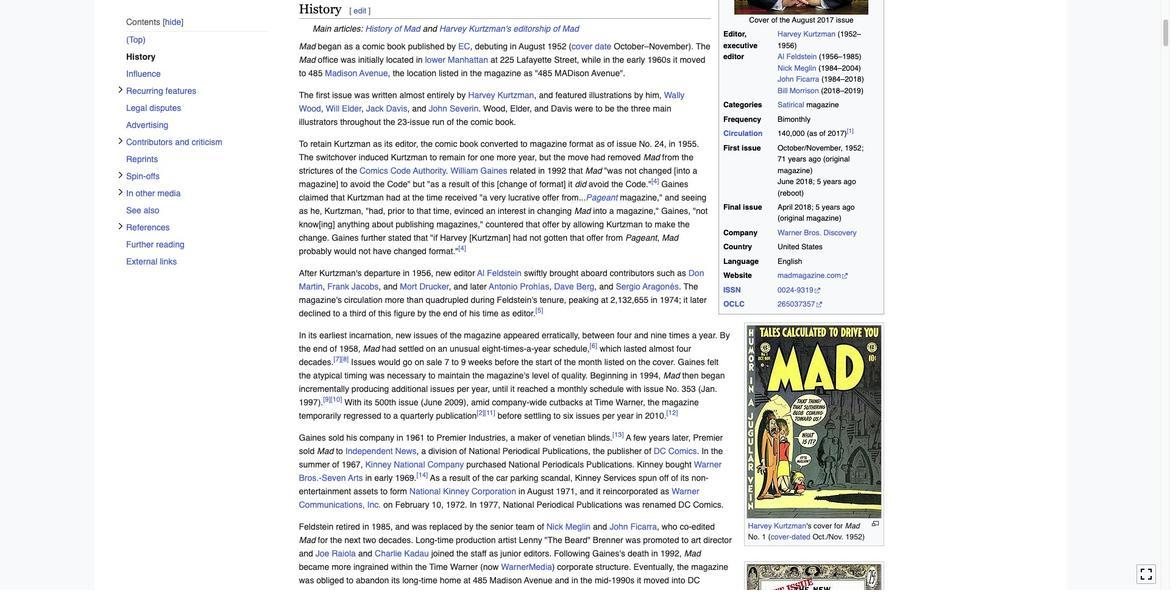 Task type: describe. For each thing, give the bounding box(es) containing it.
the left staff
[[456, 548, 468, 558]]

, up the quadrupled
[[449, 281, 451, 291]]

the up 'wood'
[[299, 90, 314, 100]]

such
[[657, 268, 675, 278]]

the down jack davis link
[[383, 117, 395, 127]]

martin
[[299, 281, 323, 291]]

by up severin
[[457, 90, 466, 100]]

[9] link
[[323, 395, 331, 404]]

the inside did avoid the code." [4]
[[611, 179, 623, 189]]

issues for additional
[[430, 384, 455, 394]]

to left 1700
[[497, 589, 504, 590]]

off
[[659, 473, 669, 483]]

artist
[[498, 535, 517, 545]]

"485
[[535, 68, 552, 78]]

0 vertical spatial new
[[436, 268, 451, 278]]

editor,
[[723, 30, 747, 39]]

not inside into a magazine," gaines, "not know[ing] anything about publishing magazines," countered that offer by allowing kurtzman to make the change. gaines further stated that "if harvey [kurtzman] had not gotten that offer from
[[530, 233, 542, 242]]

1 horizontal spatial feldstein
[[487, 268, 522, 278]]

the down abandon
[[372, 589, 384, 590]]

figure
[[394, 308, 415, 318]]

harvey up ec "link"
[[439, 24, 466, 33]]

in inside [2] [11] before settling to six issues per year in 2010. [12]
[[636, 411, 643, 420]]

the left mid-
[[581, 575, 592, 585]]

to up authority
[[430, 152, 437, 162]]

davis inside . wood, elder, and davis were to be the three main illustrators throughout the 23-issue run of the comic book.
[[551, 103, 572, 113]]

0 vertical spatial periodical
[[502, 446, 540, 456]]

his inside gaines sold his company in 1961 to premier industries, a maker of venetian blinds. [13]
[[346, 433, 357, 442]]

in up mort
[[403, 268, 410, 278]]

changed inside pageant , mad probably would not have changed format." [4]
[[394, 246, 427, 256]]

mad up summer
[[317, 446, 334, 456]]

mad down main
[[299, 41, 316, 51]]

john for severin
[[429, 103, 447, 113]]

kurtzman up elder,
[[498, 90, 534, 100]]

in inside to retain kurtzman as its editor, the comic book converted to magazine format as of issue no. 24, in 1955. the switchover induced kurtzman to remain for one more year, but the move had removed
[[669, 139, 676, 149]]

1 vertical spatial al feldstein link
[[477, 268, 522, 278]]

magazine," inside into a magazine," gaines, "not know[ing] anything about publishing magazines," countered that offer by allowing kurtzman to make the change. gaines further stated that "if harvey [kurtzman] had not gotten that offer from
[[616, 206, 659, 216]]

format
[[569, 139, 594, 149]]

and down advertising link
[[175, 137, 189, 147]]

avoid inside "was not changed [into a magazine] to avoid the code" but "as a result of this [change of format] it
[[350, 179, 371, 189]]

end inside the . the magazine's circulation more than quadrupled during feldstein's tenure, peaking at 2,132,655 in 1974; it later declined to a third of this figure by the end of his time as editor.
[[443, 308, 457, 318]]

to inside as a result of the car parking scandal, kinney services spun off of its non- entertainment assets to form
[[381, 486, 388, 496]]

gaines claimed that kurtzman had at the time received "a very lucrative offer from...
[[299, 179, 689, 202]]

1 vertical spatial comics
[[669, 446, 697, 456]]

issue right final
[[743, 203, 762, 212]]

[2] link
[[477, 408, 484, 417]]

0 vertical spatial history
[[299, 2, 342, 16]]

of up located
[[394, 24, 401, 33]]

0 vertical spatial comics
[[360, 166, 388, 175]]

0 horizontal spatial nick meglin link
[[547, 522, 591, 531]]

1952)
[[846, 532, 865, 541]]

by inside feldstein retired in 1985, and was replaced by the senior team of nick meglin and john ficarra , who co-edited mad
[[465, 522, 474, 531]]

, left jack
[[362, 103, 364, 113]]

on inside mad had settled on an unusual eight-times-a-year schedule, [6]
[[426, 344, 436, 353]]

nick inside (1952– 1956) al feldstein (1956–1985) nick meglin (1984–2004) john ficarra (1984–2018) bill morrison (2018–2019)
[[778, 64, 792, 72]]

and up publications
[[580, 486, 594, 496]]

national up purchased
[[469, 446, 500, 456]]

this inside the . the magazine's circulation more than quadrupled during feldstein's tenure, peaking at 2,132,655 in 1974; it later declined to a third of this figure by the end of his time as editor.
[[378, 308, 391, 318]]

to inside the with its 500th issue (june 2009), amid company-wide cutbacks at time warner, the magazine temporarily regressed to a quarterly publication
[[384, 411, 391, 420]]

ficarra inside feldstein retired in 1985, and was replaced by the senior team of nick meglin and john ficarra , who co-edited mad
[[631, 522, 657, 531]]

the down schedule,
[[564, 357, 576, 367]]

country
[[723, 243, 752, 251]]

of down purchased
[[473, 473, 480, 483]]

0 vertical spatial later
[[470, 281, 487, 291]]

john for ficarra
[[778, 75, 794, 84]]

office
[[318, 55, 338, 64]]

the down 1955. on the right of the page
[[682, 152, 694, 162]]

year, inside the then began incrementally producing additional issues per year, until it reached a monthly schedule with issue no. 353 (jan. 1997).
[[472, 384, 490, 394]]

dc up co-
[[678, 500, 691, 509]]

industries,
[[469, 433, 508, 442]]

to inside gaines sold his company in 1961 to premier industries, a maker of venetian blinds. [13]
[[427, 433, 434, 442]]

bought
[[666, 459, 692, 469]]

ficarra inside (1952– 1956) al feldstein (1956–1985) nick meglin (1984–2004) john ficarra (1984–2018) bill morrison (2018–2019)
[[796, 75, 819, 84]]

1 vertical spatial editor
[[454, 268, 475, 278]]

1 vertical spatial 1952
[[845, 144, 862, 152]]

issues for new
[[414, 330, 438, 340]]

to inside magazine," and seeing as he, kurtzman, "had, prior to that time, evinced an interest in changing
[[407, 206, 414, 216]]

2 vertical spatial history
[[126, 52, 155, 61]]

in down parking
[[519, 486, 525, 496]]

. for magazine's
[[679, 281, 681, 291]]

0 vertical spatial [4] link
[[652, 177, 659, 185]]

[2]
[[477, 408, 484, 417]]

external links link
[[126, 253, 268, 270]]

of down gaines sold his company in 1961 to premier industries, a maker of venetian blinds. [13]
[[459, 446, 466, 456]]

lower manhattan link
[[425, 55, 488, 64]]

magazines,"
[[437, 219, 483, 229]]

fullscreen image
[[1140, 568, 1153, 581]]

[14]
[[417, 471, 428, 479]]

the left 'atypical'
[[299, 370, 311, 380]]

in inside .  in the summer of 1967,
[[702, 446, 709, 456]]

the inside at 225 lafayette street, while in the early 1960s it moved to 485
[[613, 55, 624, 64]]

at up relocated
[[464, 575, 471, 585]]

(original inside the april 2018 ; 5 years ago (original magazine)
[[778, 214, 804, 223]]

it inside at 225 lafayette street, while in the early 1960s it moved to 485
[[673, 55, 678, 64]]

magazine down morrison
[[807, 101, 839, 109]]

aragonés
[[643, 281, 679, 291]]

and up the quadrupled
[[454, 281, 468, 291]]

1 vertical spatial harvey kurtzman link
[[468, 90, 534, 100]]

mad down cover.
[[663, 370, 680, 380]]

cover inside the mad began as a comic book published by ec , debuting in august 1952 ( cover date october–november). the mad office was initially located in lower manhattan
[[572, 41, 593, 51]]

issue inside the with its 500th issue (june 2009), amid company-wide cutbacks at time warner, the magazine temporarily regressed to a quarterly publication
[[399, 397, 419, 407]]

dc down art
[[688, 575, 700, 585]]

kinney national company link
[[365, 459, 464, 469]]

as inside joe raiola and charlie kadau joined the staff as junior editors. following gaines's death in 1992, mad became more ingrained within the time warner (now warnermedia
[[489, 548, 498, 558]]

to up 1967,
[[336, 446, 343, 456]]

, left the frank
[[323, 281, 325, 291]]

the right cover
[[780, 16, 790, 24]]

issue up will elder "link"
[[332, 90, 352, 100]]

x small image
[[117, 86, 124, 93]]

warner for warner bros.-seven arts
[[694, 459, 722, 469]]

0 vertical spatial avenue
[[359, 68, 388, 78]]

1 horizontal spatial john ficarra link
[[778, 75, 819, 84]]

353
[[682, 384, 696, 394]]

on right go
[[415, 357, 424, 367]]

felt
[[707, 357, 719, 367]]

harvey up wood,
[[468, 90, 495, 100]]

issue down the circulation
[[742, 144, 761, 152]]

mad left office
[[299, 55, 316, 64]]

related
[[510, 166, 536, 175]]

don martin link
[[299, 268, 704, 291]]

)
[[552, 562, 555, 572]]

5 inside (original magazine) june 2018 ; 5 years ago (reboot)
[[817, 177, 821, 186]]

al inside (1952– 1956) al feldstein (1956–1985) nick meglin (1984–2004) john ficarra (1984–2018) bill morrison (2018–2019)
[[778, 53, 784, 61]]

in inside issues would go on sale 7 to 9 weeks before the start of the month listed on the cover. gaines felt the atypical timing was necessary to maintain the magazine's level of quality. beginning in 1994,
[[631, 370, 637, 380]]

to
[[299, 139, 308, 149]]

the down severin
[[456, 117, 468, 127]]

, left the will
[[321, 103, 323, 113]]

into inside ) corporate structure. eventually, the magazine was obliged to abandon its long-time home at 485 madison avenue and in the mid-1990s it moved into dc comics's offices at the same time that dc relocated to 1700
[[672, 575, 685, 585]]

have
[[373, 246, 391, 256]]

it inside the . the magazine's circulation more than quadrupled during feldstein's tenure, peaking at 2,132,655 in 1974; it later declined to a third of this figure by the end of his time as editor.
[[684, 295, 688, 305]]

harvey kurtzman
[[778, 30, 836, 39]]

following
[[554, 548, 590, 558]]

to inside at 225 lafayette street, while in the early 1960s it moved to 485
[[299, 68, 306, 78]]

comic inside . wood, elder, and davis were to be the three main illustrators throughout the 23-issue run of the comic book.
[[471, 117, 493, 127]]

in left 1977,
[[470, 500, 477, 509]]

early inside at 225 lafayette street, while in the early 1960s it moved to 485
[[627, 55, 645, 64]]

of right cover
[[771, 16, 778, 24]]

morrison
[[790, 86, 819, 95]]

history link
[[126, 48, 277, 65]]

1 vertical spatial company
[[428, 459, 464, 469]]

parking
[[511, 473, 539, 483]]

dc up bought
[[654, 446, 666, 456]]

cover.
[[653, 357, 676, 367]]

the down located
[[393, 68, 405, 78]]

1 vertical spatial history
[[365, 24, 392, 33]]

, left dave
[[549, 281, 552, 291]]

a right [into
[[693, 166, 697, 175]]

was inside feldstein retired in 1985, and was replaced by the senior team of nick meglin and john ficarra , who co-edited mad
[[412, 522, 427, 531]]

june
[[778, 177, 794, 186]]

national down news
[[394, 459, 425, 469]]

1 vertical spatial al
[[477, 268, 485, 278]]

the inside gaines claimed that kurtzman had at the time received "a very lucrative offer from...
[[412, 192, 424, 202]]

0 vertical spatial august
[[792, 16, 815, 24]]

warner communications, inc.
[[299, 486, 699, 509]]

magazine) inside the april 2018 ; 5 years ago (original magazine)
[[807, 214, 842, 223]]

as right format
[[596, 139, 605, 149]]

in inside feldstein retired in 1985, and was replaced by the senior team of nick meglin and john ficarra , who co-edited mad
[[363, 522, 369, 531]]

in its earliest incarnation, new issues of the magazine appeared erratically, between four and nine times a year. by the end of 1958,
[[299, 330, 730, 353]]

the down "a-"
[[521, 357, 533, 367]]

the down blinds. on the right of page
[[593, 446, 605, 456]]

the inside the mad began as a comic book published by ec , debuting in august 1952 ( cover date october–november). the mad office was initially located in lower manhattan
[[696, 41, 711, 51]]

to right converted
[[520, 139, 528, 149]]

the down kadau
[[415, 562, 427, 572]]

swiftly
[[524, 268, 547, 278]]

dc down home
[[445, 589, 457, 590]]

gaines down one
[[480, 166, 507, 175]]

year inside [2] [11] before settling to six issues per year in 2010. [12]
[[617, 411, 634, 420]]

[2] [11] before settling to six issues per year in 2010. [12]
[[477, 408, 678, 420]]

harvey inside into a magazine," gaines, "not know[ing] anything about publishing magazines," countered that offer by allowing kurtzman to make the change. gaines further stated that "if harvey [kurtzman] had not gotten that offer from
[[440, 233, 467, 242]]

more inside joe raiola and charlie kadau joined the staff as junior editors. following gaines's death in 1992, mad became more ingrained within the time warner (now warnermedia
[[332, 562, 351, 572]]

(original magazine) june 2018 ; 5 years ago (reboot)
[[778, 155, 856, 197]]

gaines inside issues would go on sale 7 to 9 weeks before the start of the month listed on the cover. gaines felt the atypical timing was necessary to maintain the magazine's level of quality. beginning in 1994,
[[678, 357, 705, 367]]

1 vertical spatial [4] link
[[459, 244, 466, 252]]

third
[[350, 308, 366, 318]]

of up 7
[[440, 330, 447, 340]]

kinney down independent news link
[[365, 459, 391, 469]]

tenure,
[[540, 295, 566, 305]]

, down departure
[[379, 281, 381, 291]]

in inside gaines sold his company in 1961 to premier industries, a maker of venetian blinds. [13]
[[397, 433, 403, 442]]

from inside into a magazine," gaines, "not know[ing] anything about publishing magazines," countered that offer by allowing kurtzman to make the change. gaines further stated that "if harvey [kurtzman] had not gotten that offer from
[[606, 233, 623, 242]]

, down 1961
[[417, 446, 419, 456]]

kurtzman down editor,
[[391, 152, 428, 162]]

per inside [2] [11] before settling to six issues per year in 2010. [12]
[[603, 411, 615, 420]]

oclc link
[[723, 300, 745, 309]]

changing
[[537, 206, 572, 216]]

1977,
[[479, 500, 501, 509]]

years inside the a few years later, premier sold
[[649, 433, 670, 442]]

2 vertical spatial august
[[527, 486, 554, 496]]

4 x small image from the top
[[117, 222, 124, 230]]

jack
[[366, 103, 384, 113]]

2 vertical spatial offer
[[587, 233, 604, 242]]

three
[[631, 103, 651, 113]]

format]
[[539, 179, 566, 189]]

and inside joe raiola and charlie kadau joined the staff as junior editors. following gaines's death in 1992, mad became more ingrained within the time warner (now warnermedia
[[358, 548, 373, 558]]

mad down 24,
[[643, 152, 660, 162]]

offer for that
[[543, 219, 559, 229]]

had inside gaines claimed that kurtzman had at the time received "a very lucrative offer from...
[[386, 192, 400, 202]]

at down abandon
[[363, 589, 370, 590]]

monthly
[[557, 384, 587, 394]]

of right level
[[552, 370, 559, 380]]

in up 225 on the left
[[510, 41, 517, 51]]

of inside gaines sold his company in 1961 to premier industries, a maker of venetian blinds. [13]
[[544, 433, 551, 442]]

mad up cover date link
[[562, 24, 579, 33]]

harvey kurtzman link for no. 1 (
[[748, 521, 806, 531]]

by up three
[[634, 90, 643, 100]]

of inside to retain kurtzman as its editor, the comic book converted to magazine format as of issue no. 24, in 1955. the switchover induced kurtzman to remain for one more year, but the move had removed
[[607, 139, 614, 149]]

[4] inside did avoid the code." [4]
[[652, 177, 659, 185]]

of down william gaines link
[[472, 179, 479, 189]]

no. for 24,
[[639, 139, 652, 149]]

by inside the . the magazine's circulation more than quadrupled during feldstein's tenure, peaking at 2,132,655 in 1974; it later declined to a third of this figure by the end of his time as editor.
[[418, 308, 427, 318]]

had inside to retain kurtzman as its editor, the comic book converted to magazine format as of issue no. 24, in 1955. the switchover induced kurtzman to remain for one more year, but the move had removed
[[591, 152, 605, 162]]

to inside "was not changed [into a magazine] to avoid the code" but "as a result of this [change of format] it
[[341, 179, 348, 189]]

it up publications
[[596, 486, 601, 496]]

ec
[[458, 41, 470, 51]]

that down allowing on the top of page
[[570, 233, 584, 242]]

in up location
[[416, 55, 423, 64]]

code"
[[387, 179, 411, 189]]

form
[[390, 486, 407, 496]]

the down weeks
[[473, 370, 484, 380]]

1992
[[547, 166, 566, 175]]

"as
[[427, 179, 439, 189]]

0 horizontal spatial madison
[[325, 68, 357, 78]]

of inside from the strictures of the
[[336, 166, 343, 175]]

the up unusual
[[450, 330, 462, 340]]

joined
[[431, 548, 454, 558]]

joe raiola link
[[316, 548, 356, 558]]

editorship
[[513, 24, 550, 33]]

[10]
[[331, 395, 342, 404]]

premier inside gaines sold his company in 1961 to premier industries, a maker of venetian blinds. [13]
[[437, 433, 466, 442]]

renamed
[[642, 500, 676, 509]]

a inside in its earliest incarnation, new issues of the magazine appeared erratically, between four and nine times a year. by the end of 1958,
[[692, 330, 697, 340]]

, down located
[[388, 68, 390, 78]]

at inside gaines claimed that kurtzman had at the time received "a very lucrative offer from...
[[403, 192, 410, 202]]

; inside ; 71 years ago
[[862, 144, 864, 152]]

gaines inside gaines claimed that kurtzman had at the time received "a very lucrative offer from...
[[661, 179, 689, 189]]

division
[[428, 446, 457, 456]]

references
[[126, 222, 170, 232]]

legal disputes
[[126, 103, 181, 113]]

gaines,
[[661, 206, 691, 216]]

main articles: history of mad and harvey kurtzman's editorship of mad
[[313, 24, 579, 33]]

kinney inside as a result of the car parking scandal, kinney services spun off of its non- entertainment assets to form
[[575, 473, 601, 483]]

warner inside joe raiola and charlie kadau joined the staff as junior editors. following gaines's death in 1992, mad became more ingrained within the time warner (now warnermedia
[[450, 562, 478, 572]]

"a
[[480, 192, 487, 202]]

issue inside . wood, elder, and davis were to be the three main illustrators throughout the 23-issue run of the comic book.
[[410, 117, 430, 127]]

independent news link
[[345, 446, 417, 456]]

magazine) inside (original magazine) june 2018 ; 5 years ago (reboot)
[[778, 166, 813, 175]]

circulation
[[344, 295, 383, 305]]

[7]
[[334, 355, 341, 363]]

national down [14] link
[[409, 486, 441, 496]]

(as
[[807, 129, 817, 138]]

. for the
[[697, 446, 699, 456]]

the inside to retain kurtzman as its editor, the comic book converted to magazine format as of issue no. 24, in 1955. the switchover induced kurtzman to remain for one more year, but the move had removed
[[299, 152, 314, 162]]

and down aboard
[[599, 281, 613, 291]]

at 225 lafayette street, while in the early 1960s it moved to 485
[[299, 55, 705, 78]]

[1] link
[[847, 127, 854, 134]]

wally wood
[[299, 90, 685, 113]]

and down departure
[[383, 281, 398, 291]]

brought
[[550, 268, 579, 278]]

, down aboard
[[595, 281, 597, 291]]

between
[[582, 330, 615, 340]]

cover
[[749, 16, 769, 24]]

[1]
[[847, 127, 854, 134]]

almost inside which lasted almost four decades.
[[649, 344, 674, 353]]

brenner
[[593, 535, 623, 545]]

comic inside to retain kurtzman as its editor, the comic book converted to magazine format as of issue no. 24, in 1955. the switchover induced kurtzman to remain for one more year, but the move had removed
[[435, 139, 457, 149]]

the down switchover at the left top
[[345, 166, 357, 175]]

0 horizontal spatial kurtzman's
[[319, 268, 362, 278]]

magazine's inside the . the magazine's circulation more than quadrupled during feldstein's tenure, peaking at 2,132,655 in 1974; it later declined to a third of this figure by the end of his time as editor.
[[299, 295, 342, 305]]

history of mad link
[[365, 24, 420, 33]]

departure
[[364, 268, 401, 278]]

0 vertical spatial kurtzman's
[[469, 24, 511, 33]]

in left the "1992"
[[538, 166, 545, 175]]

his inside the . the magazine's circulation more than quadrupled during feldstein's tenure, peaking at 2,132,655 in 1974; it later declined to a third of this figure by the end of his time as editor.
[[469, 308, 480, 318]]

not inside "was not changed [into a magazine] to avoid the code" but "as a result of this [change of format] it
[[625, 166, 637, 175]]

received
[[445, 192, 477, 202]]

1956,
[[412, 268, 433, 278]]

madison inside ) corporate structure. eventually, the magazine was obliged to abandon its long-time home at 485 madison avenue and in the mid-1990s it moved into dc comics's offices at the same time that dc relocated to 1700
[[490, 575, 522, 585]]

. wood, elder, and davis were to be the three main illustrators throughout the 23-issue run of the comic book.
[[299, 103, 671, 127]]

x small image for in
[[117, 188, 124, 196]]

kurtzman inside into a magazine," gaines, "not know[ing] anything about publishing magazines," countered that offer by allowing kurtzman to make the change. gaines further stated that "if harvey [kurtzman] had not gotten that offer from
[[606, 219, 643, 229]]

in inside the . the magazine's circulation more than quadrupled during feldstein's tenure, peaking at 2,132,655 in 1974; it later declined to a third of this figure by the end of his time as editor.
[[651, 295, 658, 305]]

9319
[[797, 286, 814, 294]]

to right 7
[[452, 357, 459, 367]]

but inside to retain kurtzman as its editor, the comic book converted to magazine format as of issue no. 24, in 1955. the switchover induced kurtzman to remain for one more year, but the move had removed
[[539, 152, 551, 162]]

(1984–2018)
[[822, 75, 864, 84]]

gaines sold his company in 1961 to premier industries, a maker of venetian blinds. [13]
[[299, 430, 624, 442]]

and inside ) corporate structure. eventually, the magazine was obliged to abandon its long-time home at 485 madison avenue and in the mid-1990s it moved into dc comics's offices at the same time that dc relocated to 1700
[[555, 575, 569, 585]]

mad up did
[[585, 166, 602, 175]]

from inside from the strictures of the
[[662, 152, 679, 162]]

1 vertical spatial periodical
[[537, 500, 574, 509]]

ago inside ; 71 years ago
[[809, 155, 821, 163]]

and up brenner
[[593, 522, 607, 531]]

on down lasted
[[627, 357, 636, 367]]

more inside to retain kurtzman as its editor, the comic book converted to magazine format as of issue no. 24, in 1955. the switchover induced kurtzman to remain for one more year, but the move had removed
[[497, 152, 516, 162]]

after kurtzman's departure in 1956, new editor al feldstein swiftly brought aboard contributors such as
[[299, 268, 689, 278]]

's
[[806, 521, 812, 531]]

of up [7] link
[[330, 344, 337, 353]]

and right the 1985, on the left
[[395, 522, 410, 531]]

issue up (1952–
[[836, 16, 854, 24]]

mad inside pageant , mad probably would not have changed format." [4]
[[662, 233, 678, 242]]

did avoid the code." [4]
[[575, 177, 659, 189]]

publications,
[[542, 446, 591, 456]]

berg
[[576, 281, 595, 291]]

countered
[[486, 219, 524, 229]]

in inside in early 1969. [14]
[[365, 473, 372, 483]]

the right editor,
[[421, 139, 433, 149]]

jacobs
[[352, 281, 379, 291]]



Task type: vqa. For each thing, say whether or not it's contained in the screenshot.
The Free Encyclopedia image
no



Task type: locate. For each thing, give the bounding box(es) containing it.
retain
[[310, 139, 332, 149]]

warnermedia link
[[501, 562, 552, 572]]

strictures
[[299, 166, 334, 175]]

[4] inside pageant , mad probably would not have changed format." [4]
[[459, 244, 466, 252]]

and inside magazine," and seeing as he, kurtzman, "had, prior to that time, evinced an interest in changing
[[665, 192, 679, 202]]

bill
[[778, 86, 788, 95]]

of right team
[[537, 522, 544, 531]]

at inside the . the magazine's circulation more than quadrupled during feldstein's tenure, peaking at 2,132,655 in 1974; it later declined to a third of this figure by the end of his time as editor.
[[601, 295, 608, 305]]

0024-9319 link
[[778, 286, 821, 294]]

to inside the . the magazine's circulation more than quadrupled during feldstein's tenure, peaking at 2,132,655 in 1974; it later declined to a third of this figure by the end of his time as editor.
[[333, 308, 340, 318]]

0 vertical spatial al feldstein link
[[778, 53, 817, 61]]

art
[[691, 535, 701, 545]]

features
[[165, 86, 196, 96]]

note containing main articles:
[[299, 22, 884, 35]]

that inside gaines claimed that kurtzman had at the time received "a very lucrative offer from...
[[331, 192, 345, 202]]

5 inside the april 2018 ; 5 years ago (original magazine)
[[816, 203, 820, 212]]

time
[[595, 397, 613, 407], [429, 562, 448, 572]]

1 vertical spatial kurtzman's
[[319, 268, 362, 278]]

dc comics link
[[654, 446, 697, 456]]

cover up oct./nov.
[[814, 521, 832, 531]]

issues right six
[[576, 411, 600, 420]]

1 vertical spatial almost
[[649, 344, 674, 353]]

1985,
[[372, 522, 393, 531]]

in inside at 225 lafayette street, while in the early 1960s it moved to 485
[[604, 55, 610, 64]]

2 vertical spatial years
[[649, 433, 670, 442]]

magazine's inside issues would go on sale 7 to 9 weeks before the start of the month listed on the cover. gaines felt the atypical timing was necessary to maintain the magazine's level of quality. beginning in 1994,
[[487, 370, 530, 380]]

0 horizontal spatial four
[[617, 330, 632, 340]]

( inside harvey kurtzman 's cover for mad no. 1 ( cover-dated oct./nov. 1952)
[[768, 532, 771, 541]]

0 vertical spatial result
[[449, 179, 470, 189]]

no. inside harvey kurtzman 's cover for mad no. 1 ( cover-dated oct./nov. 1952)
[[748, 532, 760, 541]]

1 horizontal spatial listed
[[604, 357, 624, 367]]

switchover
[[316, 152, 356, 162]]

0 horizontal spatial comics
[[360, 166, 388, 175]]

legal disputes link
[[126, 99, 268, 116]]

0 horizontal spatial new
[[396, 330, 411, 340]]

0 horizontal spatial decades.
[[299, 357, 334, 367]]

was down the reincorporated at the bottom
[[625, 500, 640, 509]]

and up became
[[299, 548, 313, 558]]

1 horizontal spatial kurtzman's
[[469, 24, 511, 33]]

1 vertical spatial later
[[690, 295, 707, 305]]

pageant inside pageant , mad probably would not have changed format." [4]
[[625, 233, 657, 242]]

0 vertical spatial before
[[495, 357, 519, 367]]

mad inside feldstein retired in 1985, and was replaced by the senior team of nick meglin and john ficarra , who co-edited mad
[[299, 535, 316, 545]]

was inside the mad began as a comic book published by ec , debuting in august 1952 ( cover date october–november). the mad office was initially located in lower manhattan
[[341, 55, 356, 64]]

1 horizontal spatial for
[[468, 152, 478, 162]]

not left gotten
[[530, 233, 542, 242]]

1 vertical spatial year,
[[472, 384, 490, 394]]

it inside "was not changed [into a magazine] to avoid the code" but "as a result of this [change of format] it
[[568, 179, 573, 189]]

2 premier from the left
[[693, 433, 723, 442]]

a left "third"
[[343, 308, 347, 318]]

harvey kurtzman link for (1956–1985)
[[778, 30, 836, 39]]

1 vertical spatial from
[[606, 233, 623, 242]]

on right inc.
[[383, 500, 393, 509]]

to up 'wood'
[[299, 68, 306, 78]]

[
[[349, 6, 352, 15]]

time down schedule
[[595, 397, 613, 407]]

(1956–1985)
[[819, 53, 862, 61]]

1 vertical spatial new
[[396, 330, 411, 340]]

services
[[604, 473, 636, 483]]

replaced
[[429, 522, 462, 531]]

note
[[299, 22, 884, 35]]

level
[[532, 370, 550, 380]]

1 horizontal spatial more
[[385, 295, 404, 305]]

1 vertical spatial 5
[[816, 203, 820, 212]]

5 up warner bros. discovery link
[[816, 203, 820, 212]]

0 vertical spatial company
[[723, 229, 758, 237]]

and up gaines,
[[665, 192, 679, 202]]

[4] down magazines," at the left top of page
[[459, 244, 466, 252]]

0 horizontal spatial not
[[359, 246, 371, 256]]

issues inside in its earliest incarnation, new issues of the magazine appeared erratically, between four and nine times a year. by the end of 1958,
[[414, 330, 438, 340]]

end down the quadrupled
[[443, 308, 457, 318]]

that left "if
[[414, 233, 428, 242]]

magazine inside in its earliest incarnation, new issues of the magazine appeared erratically, between four and nine times a year. by the end of 1958,
[[464, 330, 501, 340]]

1 horizontal spatial editor
[[723, 53, 744, 61]]

its inside ) corporate structure. eventually, the magazine was obliged to abandon its long-time home at 485 madison avenue and in the mid-1990s it moved into dc comics's offices at the same time that dc relocated to 1700
[[391, 575, 400, 585]]

0 vertical spatial john ficarra link
[[778, 75, 819, 84]]

madison avenue link
[[325, 68, 388, 78]]

1 vertical spatial avenue
[[524, 575, 553, 585]]

0 vertical spatial four
[[617, 330, 632, 340]]

0 vertical spatial [4]
[[652, 177, 659, 185]]

in down lucrative
[[528, 206, 535, 216]]

per inside the then began incrementally producing additional issues per year, until it reached a monthly schedule with issue no. 353 (jan. 1997).
[[457, 384, 469, 394]]

magazine inside to retain kurtzman as its editor, the comic book converted to magazine format as of issue no. 24, in 1955. the switchover induced kurtzman to remain for one more year, but the move had removed
[[530, 139, 567, 149]]

gaines's
[[592, 548, 625, 558]]

as down articles: at the top
[[344, 41, 353, 51]]

listed inside issues would go on sale 7 to 9 weeks before the start of the month listed on the cover. gaines felt the atypical timing was necessary to maintain the magazine's level of quality. beginning in 1994,
[[604, 357, 624, 367]]

time down during
[[483, 308, 499, 318]]

for left one
[[468, 152, 478, 162]]

1 vertical spatial moved
[[644, 575, 669, 585]]

year
[[534, 344, 551, 353], [617, 411, 634, 420]]

0 horizontal spatial magazine's
[[299, 295, 342, 305]]

0 vertical spatial moved
[[680, 55, 705, 64]]

1 horizontal spatial into
[[672, 575, 685, 585]]

issue inside to retain kurtzman as its editor, the comic book converted to magazine format as of issue no. 24, in 1955. the switchover induced kurtzman to remain for one more year, but the move had removed
[[617, 139, 637, 149]]

0 vertical spatial (original
[[823, 155, 850, 163]]

feldstein retired in 1985, and was replaced by the senior team of nick meglin and john ficarra , who co-edited mad
[[299, 522, 715, 545]]

and inside . wood, elder, and davis were to be the three main illustrators throughout the 23-issue run of the comic book.
[[534, 103, 549, 113]]

1 vertical spatial sold
[[299, 446, 315, 456]]

1 vertical spatial nick meglin link
[[547, 522, 591, 531]]

with
[[626, 384, 641, 394]]

2 horizontal spatial history
[[365, 24, 392, 33]]

declined
[[299, 308, 331, 318]]

to inside into a magazine," gaines, "not know[ing] anything about publishing magazines," countered that offer by allowing kurtzman to make the change. gaines further stated that "if harvey [kurtzman] had not gotten that offer from
[[645, 219, 652, 229]]

a inside the mad began as a comic book published by ec , debuting in august 1952 ( cover date october–november). the mad office was initially located in lower manhattan
[[355, 41, 360, 51]]

of right "third"
[[369, 308, 376, 318]]

its inside as a result of the car parking scandal, kinney services spun off of its non- entertainment assets to form
[[681, 473, 689, 483]]

its inside the with its 500th issue (june 2009), amid company-wide cutbacks at time warner, the magazine temporarily regressed to a quarterly publication
[[364, 397, 372, 407]]

end inside in its earliest incarnation, new issues of the magazine appeared erratically, between four and nine times a year. by the end of 1958,
[[313, 344, 327, 353]]

comic down wood,
[[471, 117, 493, 127]]

1 horizontal spatial would
[[378, 357, 400, 367]]

2 davis from the left
[[551, 103, 572, 113]]

warner up home
[[450, 562, 478, 572]]

mad up 1952)
[[845, 521, 860, 531]]

the inside for the next two decades. long-time production artist lenny "the beard" brenner was promoted to art director and
[[330, 535, 342, 545]]

1958,
[[339, 344, 361, 353]]

warner for warner communications, inc.
[[672, 486, 699, 496]]

2017)
[[828, 129, 847, 138]]

this left figure
[[378, 308, 391, 318]]

for inside to retain kurtzman as its editor, the comic book converted to magazine format as of issue no. 24, in 1955. the switchover induced kurtzman to remain for one more year, but the move had removed
[[468, 152, 478, 162]]

1 vertical spatial four
[[677, 344, 691, 353]]

2 vertical spatial no.
[[748, 532, 760, 541]]

time inside gaines claimed that kurtzman had at the time received "a very lucrative offer from...
[[427, 192, 443, 202]]

avenue".
[[591, 68, 625, 78]]

magazine down 225 on the left
[[484, 68, 521, 78]]

pageant for pageant
[[586, 192, 618, 202]]

2 avoid from the left
[[589, 179, 609, 189]]

language
[[723, 257, 759, 266]]

0 horizontal spatial al
[[477, 268, 485, 278]]

before down the company-
[[498, 411, 522, 420]]

0 vertical spatial magazine,"
[[620, 192, 663, 202]]

from
[[662, 152, 679, 162], [606, 233, 623, 242]]

national up parking
[[509, 459, 540, 469]]

for
[[468, 152, 478, 162], [834, 521, 843, 531], [318, 535, 328, 545]]

dated
[[792, 532, 811, 541]]

issues
[[351, 357, 376, 367]]

1 avoid from the left
[[350, 179, 371, 189]]

1 vertical spatial result
[[449, 473, 470, 483]]

schedule
[[590, 384, 624, 394]]

[12] link
[[667, 408, 678, 417]]

warner bros.-seven arts
[[299, 459, 722, 483]]

for up joe
[[318, 535, 328, 545]]

pageant for pageant , mad probably would not have changed format." [4]
[[625, 233, 657, 242]]

from down 24,
[[662, 152, 679, 162]]

early up the form
[[374, 473, 393, 483]]

time inside the . the magazine's circulation more than quadrupled during feldstein's tenure, peaking at 2,132,655 in 1974; it later declined to a third of this figure by the end of his time as editor.
[[483, 308, 499, 318]]

1 horizontal spatial later
[[690, 295, 707, 305]]

not down removed
[[625, 166, 637, 175]]

sold inside the a few years later, premier sold
[[299, 446, 315, 456]]

its left earliest
[[308, 330, 317, 340]]

structure.
[[596, 562, 631, 572]]

no. inside to retain kurtzman as its editor, the comic book converted to magazine format as of issue no. 24, in 1955. the switchover induced kurtzman to remain for one more year, but the move had removed
[[639, 139, 652, 149]]

mad up became
[[299, 535, 316, 545]]

code."
[[626, 179, 652, 189]]

seeing
[[681, 192, 707, 202]]

book up 'remain'
[[460, 139, 478, 149]]

john inside feldstein retired in 1985, and was replaced by the senior team of nick meglin and john ficarra , who co-edited mad
[[610, 522, 628, 531]]

[5]
[[536, 306, 543, 315]]

1 horizontal spatial 485
[[473, 575, 487, 585]]

moved right 1960s
[[680, 55, 705, 64]]

as down off
[[660, 486, 669, 496]]

new up drucker
[[436, 268, 451, 278]]

few
[[633, 433, 647, 442]]

issue left run
[[410, 117, 430, 127]]

as up (now
[[489, 548, 498, 558]]

0 vertical spatial listed
[[439, 68, 459, 78]]

the up 1994,
[[639, 357, 650, 367]]

in down manhattan at the left top of page
[[461, 68, 468, 78]]

1 premier from the left
[[437, 433, 466, 442]]

1 horizontal spatial no.
[[666, 384, 679, 394]]

in down warner,
[[636, 411, 643, 420]]

company down division at the bottom
[[428, 459, 464, 469]]

time inside for the next two decades. long-time production artist lenny "the beard" brenner was promoted to art director and
[[437, 535, 454, 545]]

[9]
[[323, 395, 331, 404]]

to up publishing
[[407, 206, 414, 216]]

1 vertical spatial early
[[374, 473, 393, 483]]

it right 1990s
[[637, 575, 641, 585]]

at inside the with its 500th issue (june 2009), amid company-wide cutbacks at time warner, the magazine temporarily regressed to a quarterly publication
[[585, 397, 593, 407]]

issue inside the then began incrementally producing additional issues per year, until it reached a monthly schedule with issue no. 353 (jan. 1997).
[[644, 384, 664, 394]]

was up elder
[[354, 90, 370, 100]]

elder,
[[510, 103, 532, 113]]

1 horizontal spatial comic
[[435, 139, 457, 149]]

harvey
[[439, 24, 466, 33], [778, 30, 802, 39], [468, 90, 495, 100], [440, 233, 467, 242], [748, 521, 772, 531]]

began inside the mad began as a comic book published by ec , debuting in august 1952 ( cover date october–november). the mad office was initially located in lower manhattan
[[318, 41, 342, 51]]

1 vertical spatial magazine,"
[[616, 206, 659, 216]]

sold inside gaines sold his company in 1961 to premier industries, a maker of venetian blinds. [13]
[[328, 433, 344, 442]]

0 horizontal spatial feldstein
[[299, 522, 334, 531]]

editor down the format."
[[454, 268, 475, 278]]

0 horizontal spatial nick
[[547, 522, 563, 531]]

1 vertical spatial no.
[[666, 384, 679, 394]]

four inside in its earliest incarnation, new issues of the magazine appeared erratically, between four and nine times a year. by the end of 1958,
[[617, 330, 632, 340]]

october/november,
[[778, 144, 843, 152]]

more up figure
[[385, 295, 404, 305]]

0 horizontal spatial end
[[313, 344, 327, 353]]

by
[[720, 330, 730, 340]]

to
[[299, 68, 306, 78], [596, 103, 603, 113], [520, 139, 528, 149], [430, 152, 437, 162], [341, 179, 348, 189], [407, 206, 414, 216], [645, 219, 652, 229], [333, 308, 340, 318], [452, 357, 459, 367], [428, 370, 436, 380], [384, 411, 391, 420], [554, 411, 561, 420], [427, 433, 434, 442], [336, 446, 343, 456], [381, 486, 388, 496], [682, 535, 689, 545], [346, 575, 354, 585], [497, 589, 504, 590]]

it inside ) corporate structure. eventually, the magazine was obliged to abandon its long-time home at 485 madison avenue and in the mid-1990s it moved into dc comics's offices at the same time that dc relocated to 1700
[[637, 575, 641, 585]]

. up the non-
[[697, 446, 699, 456]]

x small image for spin-
[[117, 171, 124, 178]]

1 horizontal spatial [4]
[[652, 177, 659, 185]]

avoid
[[350, 179, 371, 189], [589, 179, 609, 189]]

; inside (original magazine) june 2018 ; 5 years ago (reboot)
[[813, 177, 815, 186]]

, inside pageant , mad probably would not have changed format." [4]
[[657, 233, 660, 242]]

no. for 353
[[666, 384, 679, 394]]

485 inside at 225 lafayette street, while in the early 1960s it moved to 485
[[308, 68, 323, 78]]

1 vertical spatial an
[[438, 344, 447, 353]]

editor, executive editor
[[723, 30, 758, 61]]

0 vertical spatial for
[[468, 152, 478, 162]]

and up published on the left of the page
[[423, 24, 437, 33]]

editor down executive
[[723, 53, 744, 61]]

publications
[[576, 500, 622, 509]]

in
[[510, 41, 517, 51], [416, 55, 423, 64], [604, 55, 610, 64], [461, 68, 468, 78], [669, 139, 676, 149], [538, 166, 545, 175], [528, 206, 535, 216], [403, 268, 410, 278], [651, 295, 658, 305], [631, 370, 637, 380], [636, 411, 643, 420], [397, 433, 403, 442], [365, 473, 372, 483], [519, 486, 525, 496], [363, 522, 369, 531], [651, 548, 658, 558], [572, 575, 578, 585]]

the inside into a magazine," gaines, "not know[ing] anything about publishing magazines," countered that offer by allowing kurtzman to make the change. gaines further stated that "if harvey [kurtzman] had not gotten that offer from
[[678, 219, 690, 229]]

, inside feldstein retired in 1985, and was replaced by the senior team of nick meglin and john ficarra , who co-edited mad
[[657, 522, 659, 531]]

early down october–november).
[[627, 55, 645, 64]]

contributors
[[610, 268, 654, 278]]

but left "as
[[413, 179, 425, 189]]

harvey kurtzman's editorship of mad link
[[439, 24, 579, 33]]

incarnation,
[[349, 330, 393, 340]]

pageant
[[586, 192, 618, 202], [625, 233, 657, 242]]

arts
[[348, 473, 363, 483]]

to down "sale"
[[428, 370, 436, 380]]

mad up published on the left of the page
[[404, 24, 420, 33]]

; inside the april 2018 ; 5 years ago (original magazine)
[[812, 203, 814, 212]]

[8] link
[[341, 355, 349, 363]]

its inside in its earliest incarnation, new issues of the magazine appeared erratically, between four and nine times a year. by the end of 1958,
[[308, 330, 317, 340]]

of right start
[[555, 357, 562, 367]]

feldstein inside feldstein retired in 1985, and was replaced by the senior team of nick meglin and john ficarra , who co-edited mad
[[299, 522, 334, 531]]

0 horizontal spatial from
[[606, 233, 623, 242]]

settling
[[524, 411, 551, 420]]

for the next two decades. long-time production artist lenny "the beard" brenner was promoted to art director and
[[299, 535, 732, 558]]

were
[[575, 103, 593, 113]]

(original
[[823, 155, 850, 163], [778, 214, 804, 223]]

issues up 'settled'
[[414, 330, 438, 340]]

1 vertical spatial magazine's
[[487, 370, 530, 380]]

x small image
[[117, 137, 124, 144], [117, 171, 124, 178], [117, 188, 124, 196], [117, 222, 124, 230]]

of right off
[[671, 473, 678, 483]]

august up lafayette
[[519, 41, 545, 51]]

result inside "was not changed [into a magazine] to avoid the code" but "as a result of this [change of format] it
[[449, 179, 470, 189]]

as up induced
[[373, 139, 382, 149]]

code
[[390, 166, 411, 175]]

2018 inside the april 2018 ; 5 years ago (original magazine)
[[795, 203, 812, 212]]

offer
[[542, 192, 559, 202], [543, 219, 559, 229], [587, 233, 604, 242]]

1 vertical spatial comic
[[471, 117, 493, 127]]

1 vertical spatial more
[[385, 295, 404, 305]]

0 horizontal spatial [4]
[[459, 244, 466, 252]]

2 horizontal spatial not
[[625, 166, 637, 175]]

0 horizontal spatial almost
[[400, 90, 425, 100]]

0 horizontal spatial sold
[[299, 446, 315, 456]]

0 horizontal spatial early
[[374, 473, 393, 483]]

comic up 'remain'
[[435, 139, 457, 149]]

publisher
[[607, 446, 642, 456]]

1 horizontal spatial comics
[[669, 446, 697, 456]]

x small image for contributors
[[117, 137, 124, 144]]

began for then
[[701, 370, 725, 380]]

that down move
[[569, 166, 583, 175]]

to down 500th
[[384, 411, 391, 420]]

1 horizontal spatial this
[[481, 179, 495, 189]]

in inside in other media link
[[126, 188, 133, 198]]

new inside in its earliest incarnation, new issues of the magazine appeared erratically, between four and nine times a year. by the end of 1958,
[[396, 330, 411, 340]]

al feldstein link down 1956)
[[778, 53, 817, 61]]

edit
[[354, 6, 366, 15]]

a down 1961
[[421, 446, 426, 456]]

issues would go on sale 7 to 9 weeks before the start of the month listed on the cover. gaines felt the atypical timing was necessary to maintain the magazine's level of quality. beginning in 1994,
[[299, 357, 719, 380]]

as inside the . the magazine's circulation more than quadrupled during feldstein's tenure, peaking at 2,132,655 in 1974; it later declined to a third of this figure by the end of his time as editor.
[[501, 308, 510, 318]]

1 horizontal spatial sold
[[328, 433, 344, 442]]

the inside as a result of the car parking scandal, kinney services spun off of its non- entertainment assets to form
[[482, 473, 494, 483]]

offices
[[336, 589, 360, 590]]

assets
[[354, 486, 378, 496]]

, will elder , jack davis , and john severin
[[321, 103, 479, 113]]

meglin inside feldstein retired in 1985, and was replaced by the senior team of nick meglin and john ficarra , who co-edited mad
[[566, 522, 591, 531]]

ago down ; 71 years ago
[[844, 177, 856, 186]]

2 x small image from the top
[[117, 171, 124, 178]]

0 horizontal spatial [4] link
[[459, 244, 466, 252]]

claimed
[[299, 192, 328, 202]]

comics code authority . william gaines related in 1992 that mad
[[360, 166, 602, 175]]

2 vertical spatial for
[[318, 535, 328, 545]]

1 vertical spatial but
[[413, 179, 425, 189]]

9
[[461, 357, 466, 367]]

anything
[[337, 219, 370, 229]]

(1952– 1956) al feldstein (1956–1985) nick meglin (1984–2004) john ficarra (1984–2018) bill morrison (2018–2019)
[[778, 30, 864, 95]]

magazine," and seeing as he, kurtzman, "had, prior to that time, evinced an interest in changing
[[299, 192, 707, 216]]

0 vertical spatial more
[[497, 152, 516, 162]]

changed inside "was not changed [into a magazine] to avoid the code" but "as a result of this [change of format] it
[[639, 166, 672, 175]]

magazine) down 71 years
[[778, 166, 813, 175]]

national kinney corporation in august 1971, and it reincorporated as
[[409, 486, 672, 496]]

year inside mad had settled on an unusual eight-times-a-year schedule, [6]
[[534, 344, 551, 353]]

0 horizontal spatial an
[[438, 344, 447, 353]]

history up main
[[299, 2, 342, 16]]

[into
[[674, 166, 690, 175]]

moved inside at 225 lafayette street, while in the early 1960s it moved to 485
[[680, 55, 705, 64]]

2018 inside (original magazine) june 2018 ; 5 years ago (reboot)
[[796, 177, 813, 186]]

which lasted almost four decades.
[[299, 344, 691, 367]]

1952
[[548, 41, 567, 51], [845, 144, 862, 152]]

the inside feldstein retired in 1985, and was replaced by the senior team of nick meglin and john ficarra , who co-edited mad
[[476, 522, 488, 531]]

1 horizontal spatial four
[[677, 344, 691, 353]]

1 horizontal spatial premier
[[693, 433, 723, 442]]

early
[[627, 55, 645, 64], [374, 473, 393, 483]]

1952 up street,
[[548, 41, 567, 51]]

frank
[[327, 281, 349, 291]]

1 horizontal spatial (
[[768, 532, 771, 541]]

1 horizontal spatial ficarra
[[796, 75, 819, 84]]

long-
[[402, 575, 421, 585]]

140,000 (as of 2017) [1]
[[778, 127, 854, 138]]

comic inside the mad began as a comic book published by ec , debuting in august 1952 ( cover date october–november). the mad office was initially located in lower manhattan
[[363, 41, 385, 51]]

0 vertical spatial sold
[[328, 433, 344, 442]]

before inside [2] [11] before settling to six issues per year in 2010. [12]
[[498, 411, 522, 420]]

four
[[617, 330, 632, 340], [677, 344, 691, 353]]

into a magazine," gaines, "not know[ing] anything about publishing magazines," countered that offer by allowing kurtzman to make the change. gaines further stated that "if harvey [kurtzman] had not gotten that offer from
[[299, 206, 708, 242]]

changed down stated
[[394, 246, 427, 256]]

1 vertical spatial listed
[[604, 357, 624, 367]]

who
[[662, 522, 677, 531]]

, left who
[[657, 522, 659, 531]]

1 horizontal spatial magazine's
[[487, 370, 530, 380]]

0 vertical spatial nick meglin link
[[778, 64, 817, 72]]

1 davis from the left
[[386, 103, 407, 113]]

at up [2] [11] before settling to six issues per year in 2010. [12]
[[585, 397, 593, 407]]

0 vertical spatial began
[[318, 41, 342, 51]]

producing
[[352, 384, 389, 394]]

1 horizontal spatial his
[[469, 308, 480, 318]]

that up publishing
[[417, 206, 431, 216]]

3 x small image from the top
[[117, 188, 124, 196]]

2 vertical spatial harvey kurtzman link
[[748, 521, 806, 531]]

1 x small image from the top
[[117, 137, 124, 144]]

the down manhattan at the left top of page
[[470, 68, 482, 78]]

1 vertical spatial pageant
[[625, 233, 657, 242]]

0 vertical spatial early
[[627, 55, 645, 64]]

spin-
[[126, 171, 146, 181]]

gaines inside gaines sold his company in 1961 to premier industries, a maker of venetian blinds. [13]
[[299, 433, 326, 442]]

the down declined
[[299, 344, 311, 353]]

result inside as a result of the car parking scandal, kinney services spun off of its non- entertainment assets to form
[[449, 473, 470, 483]]

decades. for which lasted almost four decades.
[[299, 357, 334, 367]]

. inside . wood, elder, and davis were to be the three main illustrators throughout the 23-issue run of the comic book.
[[479, 103, 481, 113]]

485 inside ) corporate structure. eventually, the magazine was obliged to abandon its long-time home at 485 madison avenue and in the mid-1990s it moved into dc comics's offices at the same time that dc relocated to 1700
[[473, 575, 487, 585]]

into down eventually, at the bottom right of page
[[672, 575, 685, 585]]

had inside mad had settled on an unusual eight-times-a-year schedule, [6]
[[382, 344, 396, 353]]

davis down featured
[[551, 103, 572, 113]]

0 vertical spatial time
[[595, 397, 613, 407]]

gaines down anything
[[332, 233, 359, 242]]

1992,
[[661, 548, 682, 558]]

kurtzman down 2017
[[804, 30, 836, 39]]

warner for warner bros. discovery
[[778, 229, 802, 237]]

;
[[862, 144, 864, 152], [813, 177, 815, 186], [812, 203, 814, 212]]

. down 'remain'
[[446, 166, 448, 175]]

265037357
[[778, 300, 815, 309]]

2 horizontal spatial feldstein
[[787, 53, 817, 61]]

this inside "was not changed [into a magazine] to avoid the code" but "as a result of this [change of format] it
[[481, 179, 495, 189]]

was inside ) corporate structure. eventually, the magazine was obliged to abandon its long-time home at 485 madison avenue and in the mid-1990s it moved into dc comics's offices at the same time that dc relocated to 1700
[[299, 575, 314, 585]]

0 horizontal spatial time
[[429, 562, 448, 572]]

issues inside [2] [11] before settling to six issues per year in 2010. [12]
[[576, 411, 600, 420]]

that inside magazine," and seeing as he, kurtzman, "had, prior to that time, evinced an interest in changing
[[417, 206, 431, 216]]

decades. for for the next two decades. long-time production artist lenny "the beard" brenner was promoted to art director and
[[379, 535, 413, 545]]

as inside the mad began as a comic book published by ec , debuting in august 1952 ( cover date october–november). the mad office was initially located in lower manhattan
[[344, 41, 353, 51]]

offer for lucrative
[[542, 192, 559, 202]]

began inside the then began incrementally producing additional issues per year, until it reached a monthly schedule with issue no. 353 (jan. 1997).
[[701, 370, 725, 380]]

. for elder,
[[479, 103, 481, 113]]

him,
[[646, 90, 662, 100]]

1 horizontal spatial avenue
[[524, 575, 553, 585]]

john up run
[[429, 103, 447, 113]]

0 vertical spatial years
[[823, 177, 842, 186]]

began for mad
[[318, 41, 342, 51]]

1952 inside the mad began as a comic book published by ec , debuting in august 1952 ( cover date october–november). the mad office was initially located in lower manhattan
[[548, 41, 567, 51]]

pageant down make
[[625, 233, 657, 242]]

1 horizontal spatial (original
[[823, 155, 850, 163]]

magazine inside the with its 500th issue (june 2009), amid company-wide cutbacks at time warner, the magazine temporarily regressed to a quarterly publication
[[662, 397, 699, 407]]

1 horizontal spatial decades.
[[379, 535, 413, 545]]

1 horizontal spatial 1952
[[845, 144, 862, 152]]

magazine up the "1992"
[[530, 139, 567, 149]]

meglin inside (1952– 1956) al feldstein (1956–1985) nick meglin (1984–2004) john ficarra (1984–2018) bill morrison (2018–2019)
[[794, 64, 817, 72]]

of inside 140,000 (as of 2017) [1]
[[819, 129, 826, 138]]

more inside the . the magazine's circulation more than quadrupled during feldstein's tenure, peaking at 2,132,655 in 1974; it later declined to a third of this figure by the end of his time as editor.
[[385, 295, 404, 305]]

into down pageant link
[[593, 206, 607, 216]]

into inside into a magazine," gaines, "not know[ing] anything about publishing magazines," countered that offer by allowing kurtzman to make the change. gaines further stated that "if harvey [kurtzman] had not gotten that offer from
[[593, 206, 607, 216]]

0 horizontal spatial (original
[[778, 214, 804, 223]]

kurtzman inside gaines claimed that kurtzman had at the time received "a very lucrative offer from...
[[347, 192, 384, 202]]

1 vertical spatial john ficarra link
[[610, 522, 657, 531]]

nick up bill
[[778, 64, 792, 72]]



